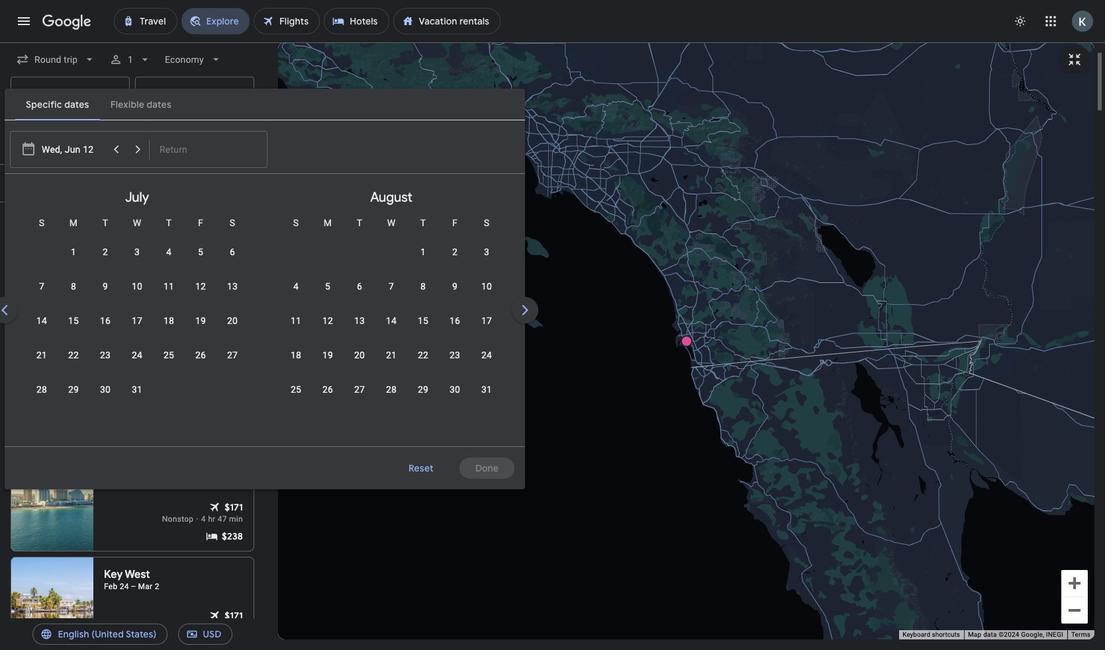 Task type: describe. For each thing, give the bounding box(es) containing it.
15 for mon, jul 15 element
[[68, 316, 79, 326]]

wed, jul 24 element
[[132, 349, 142, 362]]

17 for wed, jul 17 element
[[132, 316, 142, 326]]

sat, jul 20 element
[[227, 315, 238, 328]]

47 for $171 text field
[[218, 515, 227, 524]]

google,
[[1021, 632, 1044, 639]]

row containing 18
[[280, 338, 503, 373]]

0 vertical spatial 26 button
[[185, 340, 217, 371]]

171 US dollars text field
[[225, 501, 243, 514]]

21 for wed, aug 21 'element'
[[386, 350, 397, 361]]

31 for sat, aug 31 element
[[481, 385, 492, 395]]

wed, jul 17 element
[[132, 315, 142, 328]]

english (united states)
[[58, 629, 157, 641]]

$238
[[222, 531, 243, 543]]

wed, jul 31 element
[[132, 383, 142, 397]]

hr for $238 text box
[[208, 515, 215, 524]]

1 button
[[104, 44, 157, 75]]

1 horizontal spatial 25 button
[[280, 374, 312, 406]]

20 for tue, aug 20 element
[[354, 350, 365, 361]]

thu, aug 29 element
[[418, 383, 428, 397]]

7 for sun, jul 7 element at the left of page
[[39, 281, 44, 292]]

0 horizontal spatial 13 button
[[217, 271, 248, 303]]

15 for thu, aug 15 element
[[418, 316, 428, 326]]

wed, aug 21 element
[[386, 349, 397, 362]]

sun, aug 25 element
[[291, 383, 301, 397]]

3 t from the left
[[357, 218, 362, 228]]

key west feb 24 – mar 2
[[104, 569, 159, 592]]

0 vertical spatial 18 button
[[153, 305, 185, 337]]

23 for tue, jul 23 element
[[100, 350, 111, 361]]

thu, aug 15 element
[[418, 315, 428, 328]]

2 10 button from the left
[[471, 271, 503, 303]]

8 button inside august row group
[[407, 271, 439, 303]]

1 31 button from the left
[[121, 374, 153, 406]]

171 US dollars text field
[[225, 610, 243, 623]]

3 s from the left
[[293, 218, 299, 228]]

14 for sun, jul 14 element at left
[[36, 316, 47, 326]]

2 31 button from the left
[[471, 374, 503, 406]]

24 – mar
[[120, 583, 153, 592]]

1 vertical spatial 26 button
[[312, 374, 344, 406]]

(united
[[91, 629, 124, 641]]

week
[[52, 135, 74, 146]]

10 for wed, jul 10 element
[[132, 281, 142, 292]]

sun, aug 18 element
[[291, 349, 301, 362]]

23 for fri, aug 23 'element'
[[450, 350, 460, 361]]

loading results progress bar
[[0, 42, 1105, 45]]

2 button for august
[[439, 236, 471, 268]]

wed, jul 10 element
[[132, 280, 142, 293]]

29 for thu, aug 29 element
[[418, 385, 428, 395]]

wed, aug 7 element
[[389, 280, 394, 293]]

2 24 button from the left
[[471, 340, 503, 371]]

13 for tue, aug 13 element
[[354, 316, 365, 326]]

17 button inside august row group
[[471, 305, 503, 337]]

wed, aug 14 element
[[386, 315, 397, 328]]

0 horizontal spatial 25 button
[[153, 340, 185, 371]]

sat, jul 6 element
[[230, 246, 235, 259]]

27 for tue, aug 27 element
[[354, 385, 365, 395]]

20 for sat, jul 20 element
[[227, 316, 238, 326]]

4 hr 47 min for 171 us dollars text field
[[169, 624, 211, 633]]

sat, jul 27 element
[[227, 349, 238, 362]]

new york feb 3 – 10
[[104, 243, 150, 266]]

fri, aug 9 element
[[452, 280, 458, 293]]

main menu image
[[16, 13, 32, 29]]

key
[[104, 569, 123, 582]]

2 t from the left
[[166, 218, 172, 228]]

usd
[[203, 629, 221, 641]]

thu, jul 11 element
[[164, 280, 174, 293]]

keyboard shortcuts button
[[903, 631, 960, 640]]

mon, jul 1 element
[[71, 246, 76, 259]]

states)
[[126, 629, 157, 641]]

©2024
[[999, 632, 1019, 639]]

row containing 21
[[26, 338, 248, 373]]

1 for august
[[420, 247, 426, 258]]

new
[[104, 243, 126, 256]]

30 for fri, aug 30 'element'
[[450, 385, 460, 395]]

about
[[165, 214, 188, 223]]

8 button inside july row group
[[58, 271, 89, 303]]

sun, jul 7 element
[[39, 280, 44, 293]]

1 vertical spatial 18 button
[[280, 340, 312, 371]]

terms
[[1071, 632, 1091, 639]]

map region
[[278, 42, 1094, 640]]

1 vertical spatial 4 button
[[280, 271, 312, 303]]

sun, aug 4 element
[[293, 280, 299, 293]]

4 t from the left
[[420, 218, 426, 228]]

previous image
[[0, 295, 21, 326]]

18 for thu, jul 18 'element'
[[164, 316, 174, 326]]

1 horizontal spatial 13 button
[[344, 305, 375, 337]]

1 14 button from the left
[[26, 305, 58, 337]]

26 for fri, jul 26 element
[[195, 350, 206, 361]]

keyboard
[[903, 632, 930, 639]]

tue, jul 16 element
[[100, 315, 111, 328]]

map
[[968, 632, 981, 639]]

1 23 button from the left
[[89, 340, 121, 371]]

3 for july
[[134, 247, 140, 258]]

fri, jul 5 element
[[198, 246, 203, 259]]

0 horizontal spatial 20 button
[[217, 305, 248, 337]]

next image
[[509, 295, 541, 326]]

12 for fri, jul 12 element
[[195, 281, 206, 292]]

york
[[128, 243, 150, 256]]

0 vertical spatial 6 button
[[217, 236, 248, 268]]

2 29 button from the left
[[407, 374, 439, 406]]

1 button for august
[[407, 236, 439, 268]]

0 horizontal spatial 19 button
[[185, 305, 217, 337]]

47 for 171 us dollars text field
[[186, 624, 195, 633]]

0 vertical spatial 5 button
[[185, 236, 217, 268]]

22 for thu, aug 22 element
[[418, 350, 428, 361]]

sat, aug 10 element
[[481, 280, 492, 293]]

5 for fri, jul 5 element
[[198, 247, 203, 258]]

0 horizontal spatial 12 button
[[185, 271, 217, 303]]

6 inside button
[[139, 135, 145, 146]]

reset button
[[392, 458, 449, 479]]

21 for "sun, jul 21" element
[[36, 350, 47, 361]]

fri, aug 23 element
[[450, 349, 460, 362]]

nonstop for 576 us dollars text field
[[130, 624, 162, 633]]

1 21 button from the left
[[26, 340, 58, 371]]

2 21 button from the left
[[375, 340, 407, 371]]

$164
[[222, 285, 243, 297]]

tue, jul 9 element
[[103, 280, 108, 293]]

22 for the mon, jul 22 element
[[68, 350, 79, 361]]

fri, jul 19 element
[[195, 315, 206, 328]]

reset
[[408, 463, 433, 475]]

1 16 button from the left
[[89, 305, 121, 337]]

row group inside "grid"
[[518, 179, 773, 442]]

filters form
[[0, 42, 773, 490]]

the
[[103, 135, 116, 146]]

fri, aug 30 element
[[450, 383, 460, 397]]

inegi
[[1046, 632, 1063, 639]]

mon, jul 15 element
[[68, 315, 79, 328]]

9 for 'fri, aug 9' element
[[452, 281, 458, 292]]

next
[[119, 135, 137, 146]]

tue, aug 20 element
[[354, 349, 365, 362]]

miami button
[[11, 340, 254, 444]]

1 horizontal spatial 19 button
[[312, 340, 344, 371]]

3 – 10
[[120, 257, 143, 266]]

2 for july
[[103, 247, 108, 258]]

thu, jul 18 element
[[164, 315, 174, 328]]

30 for tue, jul 30 element
[[100, 385, 111, 395]]

tue, jul 30 element
[[100, 383, 111, 397]]

min for $171 text field
[[229, 515, 243, 524]]

0 vertical spatial 27 button
[[217, 340, 248, 371]]

w for august
[[387, 218, 395, 228]]

english (united states) button
[[33, 619, 167, 651]]

8 for mon, jul 8 element
[[71, 281, 76, 292]]

mon, jul 22 element
[[68, 349, 79, 362]]

august
[[370, 189, 412, 206]]

25 for thu, jul 25 element
[[164, 350, 174, 361]]

1 horizontal spatial 20 button
[[344, 340, 375, 371]]

sun, jul 21 element
[[36, 349, 47, 362]]

2 22 button from the left
[[407, 340, 439, 371]]

8 for thu, aug 8 element
[[420, 281, 426, 292]]

sun, jul 28 element
[[36, 383, 47, 397]]

fri, aug 16 element
[[450, 315, 460, 328]]

min for 171 us dollars text field
[[197, 624, 211, 633]]

english
[[58, 629, 89, 641]]

2 inside key west feb 24 – mar 2
[[155, 583, 159, 592]]

1 29 button from the left
[[58, 374, 89, 406]]

f for july
[[198, 218, 203, 228]]

1 vertical spatial 12 button
[[312, 305, 344, 337]]

6 for the topmost 6 button
[[230, 247, 235, 258]]

view smaller map image
[[1067, 52, 1083, 68]]

1 10 button from the left
[[121, 271, 153, 303]]

grid inside "filters" form
[[10, 179, 773, 455]]

terms link
[[1071, 632, 1091, 639]]

m for july
[[69, 218, 78, 228]]

mon, aug 19 element
[[322, 349, 333, 362]]

1 vertical spatial 27 button
[[344, 374, 375, 406]]



Task type: locate. For each thing, give the bounding box(es) containing it.
1-week trip in the next 6 months button
[[11, 122, 254, 159]]

1 inside august row group
[[420, 247, 426, 258]]

these
[[190, 214, 210, 223]]

s up sun, jul 7 element at the left of page
[[39, 218, 45, 228]]

28 button
[[26, 374, 58, 406], [375, 374, 407, 406]]

4 inside july row group
[[166, 247, 172, 258]]

1 horizontal spatial 23 button
[[439, 340, 471, 371]]

28 inside august row group
[[386, 385, 397, 395]]

2 horizontal spatial 1
[[420, 247, 426, 258]]

4 hr 47 min for $171 text field
[[201, 515, 243, 524]]

1 vertical spatial 11 button
[[280, 305, 312, 337]]

1 horizontal spatial 3 button
[[471, 236, 503, 268]]

w for july
[[133, 218, 141, 228]]

27
[[227, 350, 238, 361], [354, 385, 365, 395]]

2
[[103, 247, 108, 258], [452, 247, 458, 258], [155, 583, 159, 592]]

1 10 from the left
[[132, 281, 142, 292]]

19 for mon, aug 19 element
[[322, 350, 333, 361]]

sat, aug 31 element
[[481, 383, 492, 397]]

usd button
[[178, 619, 232, 651]]

29 inside july row group
[[68, 385, 79, 395]]

1 button left tue, jul 2 element
[[58, 236, 89, 268]]

row containing 28
[[26, 373, 153, 407]]

0 horizontal spatial w
[[133, 218, 141, 228]]

1 horizontal spatial 19
[[322, 350, 333, 361]]

tue, aug 13 element
[[354, 315, 365, 328]]

2 29 from the left
[[418, 385, 428, 395]]

1 horizontal spatial hr
[[208, 515, 215, 524]]

24 inside july row group
[[132, 350, 142, 361]]

0 vertical spatial 26
[[195, 350, 206, 361]]

29 button
[[58, 374, 89, 406], [407, 374, 439, 406]]

24 button right fri, aug 23 'element'
[[471, 340, 503, 371]]

3 button
[[121, 236, 153, 268], [471, 236, 503, 268]]

11 for thu, jul 11 element
[[164, 281, 174, 292]]

14 for wed, aug 14 element
[[386, 316, 397, 326]]

23 button right thu, aug 22 element
[[439, 340, 471, 371]]

m for august
[[324, 218, 332, 228]]

thu, aug 8 element
[[420, 280, 426, 293]]

14 button right tue, aug 13 element
[[375, 305, 407, 337]]

4 button
[[153, 236, 185, 268], [280, 271, 312, 303]]

24 button
[[121, 340, 153, 371], [471, 340, 503, 371]]

47 left usd
[[186, 624, 195, 633]]

10 for sat, aug 10 "element" on the top
[[481, 281, 492, 292]]

19 left tue, aug 20 element
[[322, 350, 333, 361]]

1 horizontal spatial 20
[[354, 350, 365, 361]]

26
[[195, 350, 206, 361], [322, 385, 333, 395]]

0 horizontal spatial 22 button
[[58, 340, 89, 371]]

24 for wed, jul 24 element
[[132, 350, 142, 361]]

fri, jul 12 element
[[195, 280, 206, 293]]

5 for mon, aug 5 element at top
[[325, 281, 330, 292]]

164 US dollars text field
[[222, 284, 243, 297]]

0 horizontal spatial 8 button
[[58, 271, 89, 303]]

11 left mon, aug 12 element
[[291, 316, 301, 326]]

1 horizontal spatial 7 button
[[375, 271, 407, 303]]

row group
[[518, 179, 773, 442]]

Return text field
[[160, 132, 257, 168]]

2 24 from the left
[[481, 350, 492, 361]]

14 left mon, jul 15 element
[[36, 316, 47, 326]]

1 inside july row group
[[71, 247, 76, 258]]

1 m from the left
[[69, 218, 78, 228]]

165 US dollars text field
[[223, 313, 243, 326]]

0 horizontal spatial 14
[[36, 316, 47, 326]]

0 horizontal spatial 10 button
[[121, 271, 153, 303]]

18 inside august row group
[[291, 350, 301, 361]]

26 inside july row group
[[195, 350, 206, 361]]

13 inside july row group
[[227, 281, 238, 292]]

1 9 from the left
[[103, 281, 108, 292]]

29
[[68, 385, 79, 395], [418, 385, 428, 395]]

2 16 button from the left
[[439, 305, 471, 337]]

feb down key
[[104, 583, 118, 592]]

10 button right 'fri, aug 9' element
[[471, 271, 503, 303]]

$171 up 576 us dollars text field
[[225, 610, 243, 622]]

$165
[[223, 314, 243, 326]]

3 for august
[[484, 247, 489, 258]]

9 button right thu, aug 8 element
[[439, 271, 471, 303]]

0 horizontal spatial 27
[[227, 350, 238, 361]]

10 button
[[121, 271, 153, 303], [471, 271, 503, 303]]

0 horizontal spatial 4 button
[[153, 236, 185, 268]]

1 28 from the left
[[36, 385, 47, 395]]

1 3 from the left
[[134, 247, 140, 258]]

15 button
[[58, 305, 89, 337], [407, 305, 439, 337]]

0 horizontal spatial 13
[[227, 281, 238, 292]]

m inside august row group
[[324, 218, 332, 228]]

hr for 576 us dollars text field
[[176, 624, 184, 633]]

6 button right fri, jul 5 element
[[217, 236, 248, 268]]

None field
[[11, 48, 102, 72], [160, 48, 228, 72], [11, 48, 102, 72], [160, 48, 228, 72]]

25 button
[[153, 340, 185, 371], [280, 374, 312, 406]]

2 8 button from the left
[[407, 271, 439, 303]]

7 for wed, aug 7 element
[[389, 281, 394, 292]]

1 horizontal spatial 12
[[322, 316, 333, 326]]

1 23 from the left
[[100, 350, 111, 361]]

18 button
[[153, 305, 185, 337], [280, 340, 312, 371]]

3 right new
[[134, 247, 140, 258]]

31 right tue, jul 30 element
[[132, 385, 142, 395]]

27 right fri, jul 26 element
[[227, 350, 238, 361]]

1 feb from the top
[[104, 257, 118, 266]]

wed, aug 28 element
[[386, 383, 397, 397]]

1 17 from the left
[[132, 316, 142, 326]]

27 button
[[217, 340, 248, 371], [344, 374, 375, 406]]

1 button for july
[[58, 236, 89, 268]]

0 horizontal spatial 29
[[68, 385, 79, 395]]

1-week trip in the next 6 months
[[44, 135, 179, 146]]

5 button left the tue, aug 6 element
[[312, 271, 344, 303]]

30 button right mon, jul 29 element
[[89, 374, 121, 406]]

22
[[68, 350, 79, 361], [418, 350, 428, 361]]

8 left tue, jul 9 element
[[71, 281, 76, 292]]

0 horizontal spatial 5
[[198, 247, 203, 258]]

mon, jul 8 element
[[71, 280, 76, 293]]

5 inside august row group
[[325, 281, 330, 292]]

row containing 7
[[26, 269, 248, 304]]

0 horizontal spatial 17
[[132, 316, 142, 326]]

21 inside august row group
[[386, 350, 397, 361]]

1 horizontal spatial 2
[[155, 583, 159, 592]]

0 horizontal spatial 9
[[103, 281, 108, 292]]

2 3 button from the left
[[471, 236, 503, 268]]

f
[[198, 218, 203, 228], [452, 218, 458, 228]]

7 inside july row group
[[39, 281, 44, 292]]

30 inside august row group
[[450, 385, 460, 395]]

2 22 from the left
[[418, 350, 428, 361]]

4 hr 47 min right states)
[[169, 624, 211, 633]]

sat, aug 3 element
[[484, 246, 489, 259]]

1 vertical spatial 18
[[291, 350, 301, 361]]

in
[[93, 135, 100, 146]]

20 button
[[217, 305, 248, 337], [344, 340, 375, 371]]

19 button left sat, jul 20 element
[[185, 305, 217, 337]]

8
[[71, 281, 76, 292], [420, 281, 426, 292]]

26 inside august row group
[[322, 385, 333, 395]]

14 button left mon, jul 15 element
[[26, 305, 58, 337]]

31 inside august row group
[[481, 385, 492, 395]]

0 vertical spatial 20
[[227, 316, 238, 326]]

w down july
[[133, 218, 141, 228]]

2 1 button from the left
[[407, 236, 439, 268]]

1 29 from the left
[[68, 385, 79, 395]]

1 horizontal spatial 23
[[450, 350, 460, 361]]

0 horizontal spatial 2 button
[[89, 236, 121, 268]]

29 for mon, jul 29 element
[[68, 385, 79, 395]]

1 8 from the left
[[71, 281, 76, 292]]

2 3 from the left
[[484, 247, 489, 258]]

2 button for july
[[89, 236, 121, 268]]

t up 'thu, jul 4' element
[[166, 218, 172, 228]]

30 right mon, jul 29 element
[[100, 385, 111, 395]]

1 1 button from the left
[[58, 236, 89, 268]]

1 horizontal spatial 28 button
[[375, 374, 407, 406]]

17 right the fri, aug 16 element
[[481, 316, 492, 326]]

about these results
[[165, 214, 238, 223]]

feb for key west
[[104, 583, 118, 592]]

23 right thu, aug 22 element
[[450, 350, 460, 361]]

0 horizontal spatial 16 button
[[89, 305, 121, 337]]

0 horizontal spatial 7
[[39, 281, 44, 292]]

7 left thu, aug 8 element
[[389, 281, 394, 292]]

2 28 button from the left
[[375, 374, 407, 406]]

w down august
[[387, 218, 395, 228]]

map data ©2024 google, inegi
[[968, 632, 1063, 639]]

20 down $164 text field
[[227, 316, 238, 326]]

shortcuts
[[932, 632, 960, 639]]

1 14 from the left
[[36, 316, 47, 326]]

1 7 button from the left
[[26, 271, 58, 303]]

mon, aug 12 element
[[322, 315, 333, 328]]

min
[[229, 515, 243, 524], [197, 624, 211, 633]]

23 inside august row group
[[450, 350, 460, 361]]

30 inside july row group
[[100, 385, 111, 395]]

1 vertical spatial 13
[[354, 316, 365, 326]]

0 vertical spatial 11 button
[[153, 271, 185, 303]]

24 inside august row group
[[481, 350, 492, 361]]

1 horizontal spatial 11 button
[[280, 305, 312, 337]]

1 16 from the left
[[100, 316, 111, 326]]

min right states)
[[197, 624, 211, 633]]

1 24 button from the left
[[121, 340, 153, 371]]

27 inside august row group
[[354, 385, 365, 395]]

24 right fri, aug 23 'element'
[[481, 350, 492, 361]]

1 vertical spatial 6
[[230, 247, 235, 258]]

2 m from the left
[[324, 218, 332, 228]]

2 f from the left
[[452, 218, 458, 228]]

26 right thu, jul 25 element
[[195, 350, 206, 361]]

2 16 from the left
[[450, 316, 460, 326]]

2 30 from the left
[[450, 385, 460, 395]]

1 horizontal spatial 8
[[420, 281, 426, 292]]

mon, aug 5 element
[[325, 280, 330, 293]]

1 21 from the left
[[36, 350, 47, 361]]

feb for new york
[[104, 257, 118, 266]]

f right about
[[198, 218, 203, 228]]

2 feb from the top
[[104, 583, 118, 592]]

0 horizontal spatial 27 button
[[217, 340, 248, 371]]

2 15 button from the left
[[407, 305, 439, 337]]

0 vertical spatial 13
[[227, 281, 238, 292]]

17 button right tue, jul 16 element
[[121, 305, 153, 337]]

1 horizontal spatial 8 button
[[407, 271, 439, 303]]

26 button left tue, aug 27 element
[[312, 374, 344, 406]]

23 inside july row group
[[100, 350, 111, 361]]

1 horizontal spatial 6 button
[[344, 271, 375, 303]]

27 for sat, jul 27 element
[[227, 350, 238, 361]]

1 28 button from the left
[[26, 374, 58, 406]]

31 button right tue, jul 30 element
[[121, 374, 153, 406]]

6 button
[[217, 236, 248, 268], [344, 271, 375, 303]]

16 right thu, aug 15 element
[[450, 316, 460, 326]]

change appearance image
[[1004, 5, 1036, 37]]

1 7 from the left
[[39, 281, 44, 292]]

8 button
[[58, 271, 89, 303], [407, 271, 439, 303]]

7 inside august row group
[[389, 281, 394, 292]]

1 vertical spatial 12
[[322, 316, 333, 326]]

2 horizontal spatial 2
[[452, 247, 458, 258]]

2 21 from the left
[[386, 350, 397, 361]]

2 w from the left
[[387, 218, 395, 228]]

31 button
[[121, 374, 153, 406], [471, 374, 503, 406]]

2 9 from the left
[[452, 281, 458, 292]]

1 vertical spatial feb
[[104, 583, 118, 592]]

0 horizontal spatial 1 button
[[58, 236, 89, 268]]

2 17 button from the left
[[471, 305, 503, 337]]

19
[[195, 316, 206, 326], [322, 350, 333, 361]]

19 for fri, jul 19 element
[[195, 316, 206, 326]]

24 for sat, aug 24 element on the left bottom
[[481, 350, 492, 361]]

0 horizontal spatial 8
[[71, 281, 76, 292]]

17 button inside july row group
[[121, 305, 153, 337]]

10 button down 3 – 10
[[121, 271, 153, 303]]

26 for 'mon, aug 26' element
[[322, 385, 333, 395]]

tue, jul 23 element
[[100, 349, 111, 362]]

25 button left fri, jul 26 element
[[153, 340, 185, 371]]

s up sun, aug 4 element
[[293, 218, 299, 228]]

row containing 4
[[280, 269, 503, 304]]

21 inside july row group
[[36, 350, 47, 361]]

31 inside july row group
[[132, 385, 142, 395]]

25
[[164, 350, 174, 361], [291, 385, 301, 395]]

feb inside key west feb 24 – mar 2
[[104, 583, 118, 592]]

1 horizontal spatial 3
[[484, 247, 489, 258]]

14 button
[[26, 305, 58, 337], [375, 305, 407, 337]]

5 inside july row group
[[198, 247, 203, 258]]

1 horizontal spatial 15 button
[[407, 305, 439, 337]]

m inside july row group
[[69, 218, 78, 228]]

w inside august row group
[[387, 218, 395, 228]]

1 30 from the left
[[100, 385, 111, 395]]

wed, jul 3 element
[[134, 246, 140, 259]]

july
[[125, 189, 149, 206]]

0 horizontal spatial 21 button
[[26, 340, 58, 371]]

7 button
[[26, 271, 58, 303], [375, 271, 407, 303]]

14 inside july row group
[[36, 316, 47, 326]]

0 horizontal spatial 18 button
[[153, 305, 185, 337]]

0 horizontal spatial 21
[[36, 350, 47, 361]]

6 right next
[[139, 135, 145, 146]]

0 horizontal spatial 16
[[100, 316, 111, 326]]

2 23 button from the left
[[439, 340, 471, 371]]

15 button inside august row group
[[407, 305, 439, 337]]

sun, aug 11 element
[[291, 315, 301, 328]]

1 horizontal spatial 22 button
[[407, 340, 439, 371]]

1 3 button from the left
[[121, 236, 153, 268]]

12
[[195, 281, 206, 292], [322, 316, 333, 326]]

2 17 from the left
[[481, 316, 492, 326]]

14 right tue, aug 13 element
[[386, 316, 397, 326]]

thu, aug 1 element
[[420, 246, 426, 259]]

20 inside august row group
[[354, 350, 365, 361]]

1 s from the left
[[39, 218, 45, 228]]

4 inside august row group
[[293, 281, 299, 292]]

10 right 'fri, aug 9' element
[[481, 281, 492, 292]]

1 30 button from the left
[[89, 374, 121, 406]]

sat, aug 17 element
[[481, 315, 492, 328]]

3 inside july row group
[[134, 247, 140, 258]]

19 button
[[185, 305, 217, 337], [312, 340, 344, 371]]

238 US dollars text field
[[222, 530, 243, 544]]

16 button
[[89, 305, 121, 337], [439, 305, 471, 337]]

12 inside august row group
[[322, 316, 333, 326]]

8 inside july row group
[[71, 281, 76, 292]]

15 inside july row group
[[68, 316, 79, 326]]

4 hr 47 min down $171 text field
[[201, 515, 243, 524]]

august row group
[[264, 179, 518, 442]]

9 inside july row group
[[103, 281, 108, 292]]

9 for tue, jul 9 element
[[103, 281, 108, 292]]

0 vertical spatial 12
[[195, 281, 206, 292]]

1 8 button from the left
[[58, 271, 89, 303]]

1 2 button from the left
[[89, 236, 121, 268]]

0 horizontal spatial f
[[198, 218, 203, 228]]

1 horizontal spatial 5
[[325, 281, 330, 292]]

2 inside august row group
[[452, 247, 458, 258]]

13 button
[[217, 271, 248, 303], [344, 305, 375, 337]]

29 left fri, aug 30 'element'
[[418, 385, 428, 395]]

2 14 button from the left
[[375, 305, 407, 337]]

21
[[36, 350, 47, 361], [386, 350, 397, 361]]

f up fri, aug 2 element
[[452, 218, 458, 228]]

1 vertical spatial 5 button
[[312, 271, 344, 303]]

mon, aug 26 element
[[322, 383, 333, 397]]

grid
[[10, 179, 773, 455]]

1 $171 from the top
[[225, 502, 243, 514]]

0 horizontal spatial 29 button
[[58, 374, 89, 406]]

1 horizontal spatial 17
[[481, 316, 492, 326]]

0 horizontal spatial hr
[[176, 624, 184, 633]]

6 for 6 button to the right
[[357, 281, 362, 292]]

tue, aug 27 element
[[354, 383, 365, 397]]

21 button
[[26, 340, 58, 371], [375, 340, 407, 371]]

2 $171 from the top
[[225, 610, 243, 622]]

2 for august
[[452, 247, 458, 258]]

feb
[[104, 257, 118, 266], [104, 583, 118, 592]]

feb inside new york feb 3 – 10
[[104, 257, 118, 266]]

10 inside july row group
[[132, 281, 142, 292]]

8 button right wed, aug 7 element
[[407, 271, 439, 303]]

25 for sun, aug 25 'element'
[[291, 385, 301, 395]]

t up "thu, aug 1" element
[[420, 218, 426, 228]]

1 vertical spatial 4 hr 47 min
[[169, 624, 211, 633]]

18 for sun, aug 18 element
[[291, 350, 301, 361]]

4 button right york
[[153, 236, 185, 268]]

16 for tue, jul 16 element
[[100, 316, 111, 326]]

1 horizontal spatial 24
[[481, 350, 492, 361]]

0 vertical spatial 11
[[164, 281, 174, 292]]

15 button inside july row group
[[58, 305, 89, 337]]

23 right the mon, jul 22 element
[[100, 350, 111, 361]]

1 horizontal spatial 22
[[418, 350, 428, 361]]

12 for mon, aug 12 element
[[322, 316, 333, 326]]

nonstop for $238 text box
[[162, 515, 194, 524]]

1 horizontal spatial 18
[[291, 350, 301, 361]]

11 button
[[153, 271, 185, 303], [280, 305, 312, 337]]

16 for the fri, aug 16 element
[[450, 316, 460, 326]]

29 inside august row group
[[418, 385, 428, 395]]

14
[[36, 316, 47, 326], [386, 316, 397, 326]]

28 button inside august row group
[[375, 374, 407, 406]]

1 31 from the left
[[132, 385, 142, 395]]

25 inside august row group
[[291, 385, 301, 395]]

4
[[166, 247, 172, 258], [293, 281, 299, 292], [201, 515, 206, 524], [169, 624, 174, 633]]

1 horizontal spatial 16 button
[[439, 305, 471, 337]]

2 8 from the left
[[420, 281, 426, 292]]

17 inside august row group
[[481, 316, 492, 326]]

data
[[983, 632, 997, 639]]

22 right "sun, jul 21" element
[[68, 350, 79, 361]]

trip
[[76, 135, 90, 146]]

1 horizontal spatial 17 button
[[471, 305, 503, 337]]

27 right 'mon, aug 26' element
[[354, 385, 365, 395]]

6 right fri, jul 5 element
[[230, 247, 235, 258]]

28
[[36, 385, 47, 395], [386, 385, 397, 395]]

30 right thu, aug 29 element
[[450, 385, 460, 395]]

27 inside july row group
[[227, 350, 238, 361]]

thu, jul 25 element
[[164, 349, 174, 362]]

t
[[102, 218, 108, 228], [166, 218, 172, 228], [357, 218, 362, 228], [420, 218, 426, 228]]

23 button
[[89, 340, 121, 371], [439, 340, 471, 371]]

Departure text field
[[42, 132, 105, 168]]

sun, jul 14 element
[[36, 315, 47, 328]]

2 14 from the left
[[386, 316, 397, 326]]

3 right fri, aug 2 element
[[484, 247, 489, 258]]

m up mon, jul 1 element
[[69, 218, 78, 228]]

31 right fri, aug 30 'element'
[[481, 385, 492, 395]]

mon, jul 29 element
[[68, 383, 79, 397]]

0 horizontal spatial 47
[[186, 624, 195, 633]]

12 inside july row group
[[195, 281, 206, 292]]

row
[[58, 230, 248, 269], [407, 230, 503, 269], [26, 269, 248, 304], [280, 269, 503, 304], [26, 304, 248, 338], [280, 304, 503, 338], [26, 338, 248, 373], [280, 338, 503, 373], [26, 373, 153, 407], [280, 373, 503, 407]]

31 for 'wed, jul 31' 'element'
[[132, 385, 142, 395]]

13 for sat, jul 13 element
[[227, 281, 238, 292]]

22 inside august row group
[[418, 350, 428, 361]]

hr
[[208, 515, 215, 524], [176, 624, 184, 633]]

0 horizontal spatial 3
[[134, 247, 140, 258]]

2 left 3 – 10
[[103, 247, 108, 258]]

28 button right tue, aug 27 element
[[375, 374, 407, 406]]

t up new
[[102, 218, 108, 228]]

11 inside july row group
[[164, 281, 174, 292]]

4 s from the left
[[484, 218, 489, 228]]

18 inside july row group
[[164, 316, 174, 326]]

5 button left sat, jul 6 element
[[185, 236, 217, 268]]

28 inside july row group
[[36, 385, 47, 395]]

row containing 14
[[26, 304, 248, 338]]

3 button for august
[[471, 236, 503, 268]]

tue, aug 6 element
[[357, 280, 362, 293]]

28 button inside july row group
[[26, 374, 58, 406]]

2 23 from the left
[[450, 350, 460, 361]]

16 button right thu, aug 15 element
[[439, 305, 471, 337]]

tue, jul 2 element
[[103, 246, 108, 259]]

2 15 from the left
[[418, 316, 428, 326]]

15 left tue, jul 16 element
[[68, 316, 79, 326]]

1 horizontal spatial 26
[[322, 385, 333, 395]]

1 vertical spatial min
[[197, 624, 211, 633]]

1 horizontal spatial 1 button
[[407, 236, 439, 268]]

10 inside august row group
[[481, 281, 492, 292]]

15
[[68, 316, 79, 326], [418, 316, 428, 326]]

12 button
[[185, 271, 217, 303], [312, 305, 344, 337]]

26 button
[[185, 340, 217, 371], [312, 374, 344, 406]]

18
[[164, 316, 174, 326], [291, 350, 301, 361]]

0 horizontal spatial 19
[[195, 316, 206, 326]]

27 button right 'mon, aug 26' element
[[344, 374, 375, 406]]

1 w from the left
[[133, 218, 141, 228]]

1 vertical spatial 20 button
[[344, 340, 375, 371]]

t up the tue, aug 6 element
[[357, 218, 362, 228]]

19 left sat, jul 20 element
[[195, 316, 206, 326]]

7 left mon, jul 8 element
[[39, 281, 44, 292]]

8 button left tue, jul 9 element
[[58, 271, 89, 303]]

1 vertical spatial 25 button
[[280, 374, 312, 406]]

west
[[125, 569, 150, 582]]

21 button left the mon, jul 22 element
[[26, 340, 58, 371]]

1 22 button from the left
[[58, 340, 89, 371]]

0 horizontal spatial 7 button
[[26, 271, 58, 303]]

months
[[147, 135, 179, 146]]

28 button left mon, jul 29 element
[[26, 374, 58, 406]]

16 inside august row group
[[450, 316, 460, 326]]

0 vertical spatial 5
[[198, 247, 203, 258]]

17
[[132, 316, 142, 326], [481, 316, 492, 326]]

1 15 from the left
[[68, 316, 79, 326]]

16
[[100, 316, 111, 326], [450, 316, 460, 326]]

10
[[132, 281, 142, 292], [481, 281, 492, 292]]

11 for sun, aug 11 element
[[291, 316, 301, 326]]

f inside august row group
[[452, 218, 458, 228]]

sat, aug 24 element
[[481, 349, 492, 362]]

2 7 from the left
[[389, 281, 394, 292]]

1 horizontal spatial 30 button
[[439, 374, 471, 406]]

fri, aug 2 element
[[452, 246, 458, 259]]

2 inside july row group
[[103, 247, 108, 258]]

16 left wed, jul 17 element
[[100, 316, 111, 326]]

28 right tue, aug 27 element
[[386, 385, 397, 395]]

fri, jul 26 element
[[195, 349, 206, 362]]

4 button left mon, aug 5 element at top
[[280, 271, 312, 303]]

27 button right fri, jul 26 element
[[217, 340, 248, 371]]

2 horizontal spatial 6
[[357, 281, 362, 292]]

13 right fri, jul 12 element
[[227, 281, 238, 292]]

1-
[[44, 135, 52, 146]]

2 31 from the left
[[481, 385, 492, 395]]

22 inside july row group
[[68, 350, 79, 361]]

14 inside august row group
[[386, 316, 397, 326]]

6 left wed, aug 7 element
[[357, 281, 362, 292]]

1 horizontal spatial 1
[[128, 54, 133, 65]]

2 left sat, aug 3 element
[[452, 247, 458, 258]]

28 for sun, jul 28 element
[[36, 385, 47, 395]]

9 inside august row group
[[452, 281, 458, 292]]

2 28 from the left
[[386, 385, 397, 395]]

1 horizontal spatial 27 button
[[344, 374, 375, 406]]

11 button left mon, aug 12 element
[[280, 305, 312, 337]]

5 left the tue, aug 6 element
[[325, 281, 330, 292]]

11
[[164, 281, 174, 292], [291, 316, 301, 326]]

july row group
[[10, 179, 264, 442]]

w
[[133, 218, 141, 228], [387, 218, 395, 228]]

1 t from the left
[[102, 218, 108, 228]]

4 hr 47 min
[[201, 515, 243, 524], [169, 624, 211, 633]]

15 inside august row group
[[418, 316, 428, 326]]

0 horizontal spatial 6 button
[[217, 236, 248, 268]]

0 vertical spatial 12 button
[[185, 271, 217, 303]]

grid containing july
[[10, 179, 773, 455]]

25 left 'mon, aug 26' element
[[291, 385, 301, 395]]

28 for wed, aug 28 element
[[386, 385, 397, 395]]

0 horizontal spatial 23 button
[[89, 340, 121, 371]]

21 left the mon, jul 22 element
[[36, 350, 47, 361]]

nonstop
[[162, 515, 194, 524], [130, 624, 162, 633]]

1 vertical spatial 25
[[291, 385, 301, 395]]

17 for sat, aug 17 element
[[481, 316, 492, 326]]

2 s from the left
[[230, 218, 235, 228]]

19 inside july row group
[[195, 316, 206, 326]]

1 horizontal spatial 14 button
[[375, 305, 407, 337]]

25 inside july row group
[[164, 350, 174, 361]]

9
[[103, 281, 108, 292], [452, 281, 458, 292]]

1 button
[[58, 236, 89, 268], [407, 236, 439, 268]]

s up sat, jul 6 element
[[230, 218, 235, 228]]

19 inside august row group
[[322, 350, 333, 361]]

12 button left tue, aug 13 element
[[312, 305, 344, 337]]

23
[[100, 350, 111, 361], [450, 350, 460, 361]]

6
[[139, 135, 145, 146], [230, 247, 235, 258], [357, 281, 362, 292]]

1 horizontal spatial 5 button
[[312, 271, 344, 303]]

0 horizontal spatial 11 button
[[153, 271, 185, 303]]

15 left the fri, aug 16 element
[[418, 316, 428, 326]]

30
[[100, 385, 111, 395], [450, 385, 460, 395]]

23 button right the mon, jul 22 element
[[89, 340, 121, 371]]

1 17 button from the left
[[121, 305, 153, 337]]

3 button for july
[[121, 236, 153, 268]]

20 inside july row group
[[227, 316, 238, 326]]

47
[[218, 515, 227, 524], [186, 624, 195, 633]]

0 horizontal spatial 23
[[100, 350, 111, 361]]

13 button right fri, jul 12 element
[[217, 271, 248, 303]]

$171 for 171 us dollars text field
[[225, 610, 243, 622]]

576 US dollars text field
[[222, 639, 243, 651]]

row containing 11
[[280, 304, 503, 338]]

0 vertical spatial 19
[[195, 316, 206, 326]]

18 button left mon, aug 19 element
[[280, 340, 312, 371]]

0 horizontal spatial 26 button
[[185, 340, 217, 371]]

results
[[212, 214, 238, 223]]

0 horizontal spatial 28
[[36, 385, 47, 395]]

thu, jul 4 element
[[166, 246, 172, 259]]

1 24 from the left
[[132, 350, 142, 361]]

8 inside august row group
[[420, 281, 426, 292]]

1
[[128, 54, 133, 65], [71, 247, 76, 258], [420, 247, 426, 258]]

18 button left fri, jul 19 element
[[153, 305, 185, 337]]

6 inside july row group
[[230, 247, 235, 258]]

0 horizontal spatial 31 button
[[121, 374, 153, 406]]

row containing 25
[[280, 373, 503, 407]]

26 left tue, aug 27 element
[[322, 385, 333, 395]]

sat, jul 13 element
[[227, 280, 238, 293]]

1 15 button from the left
[[58, 305, 89, 337]]

0 horizontal spatial 6
[[139, 135, 145, 146]]

1 22 from the left
[[68, 350, 79, 361]]

5 button
[[185, 236, 217, 268], [312, 271, 344, 303]]

15 button left tue, jul 16 element
[[58, 305, 89, 337]]

$171 up $238
[[225, 502, 243, 514]]

5
[[198, 247, 203, 258], [325, 281, 330, 292]]

3 inside august row group
[[484, 247, 489, 258]]

0 vertical spatial 13 button
[[217, 271, 248, 303]]

2 10 from the left
[[481, 281, 492, 292]]

1 for july
[[71, 247, 76, 258]]

1 9 button from the left
[[89, 271, 121, 303]]

13 inside august row group
[[354, 316, 365, 326]]

17 button right the fri, aug 16 element
[[471, 305, 503, 337]]

f inside july row group
[[198, 218, 203, 228]]

11 inside august row group
[[291, 316, 301, 326]]

0 vertical spatial 47
[[218, 515, 227, 524]]

keyboard shortcuts
[[903, 632, 960, 639]]

11 button right wed, jul 10 element
[[153, 271, 185, 303]]

2 button left wed, jul 3 element
[[89, 236, 121, 268]]

21 left thu, aug 22 element
[[386, 350, 397, 361]]

miami
[[104, 352, 134, 365]]

f for august
[[452, 218, 458, 228]]

0 horizontal spatial 1
[[71, 247, 76, 258]]

6 inside august row group
[[357, 281, 362, 292]]

16 inside july row group
[[100, 316, 111, 326]]

0 vertical spatial 4 hr 47 min
[[201, 515, 243, 524]]

w inside july row group
[[133, 218, 141, 228]]

thu, aug 22 element
[[418, 349, 428, 362]]

17 inside july row group
[[132, 316, 142, 326]]

2 7 button from the left
[[375, 271, 407, 303]]

12 button right thu, jul 11 element
[[185, 271, 217, 303]]

$171 for $171 text field
[[225, 502, 243, 514]]

1 vertical spatial 6 button
[[344, 271, 375, 303]]

1 inside popup button
[[128, 54, 133, 65]]

2 2 button from the left
[[439, 236, 471, 268]]

2 9 button from the left
[[439, 271, 471, 303]]

1 f from the left
[[198, 218, 203, 228]]

12 right thu, jul 11 element
[[195, 281, 206, 292]]

2 30 button from the left
[[439, 374, 471, 406]]

47 down $171 text field
[[218, 515, 227, 524]]



Task type: vqa. For each thing, say whether or not it's contained in the screenshot.


